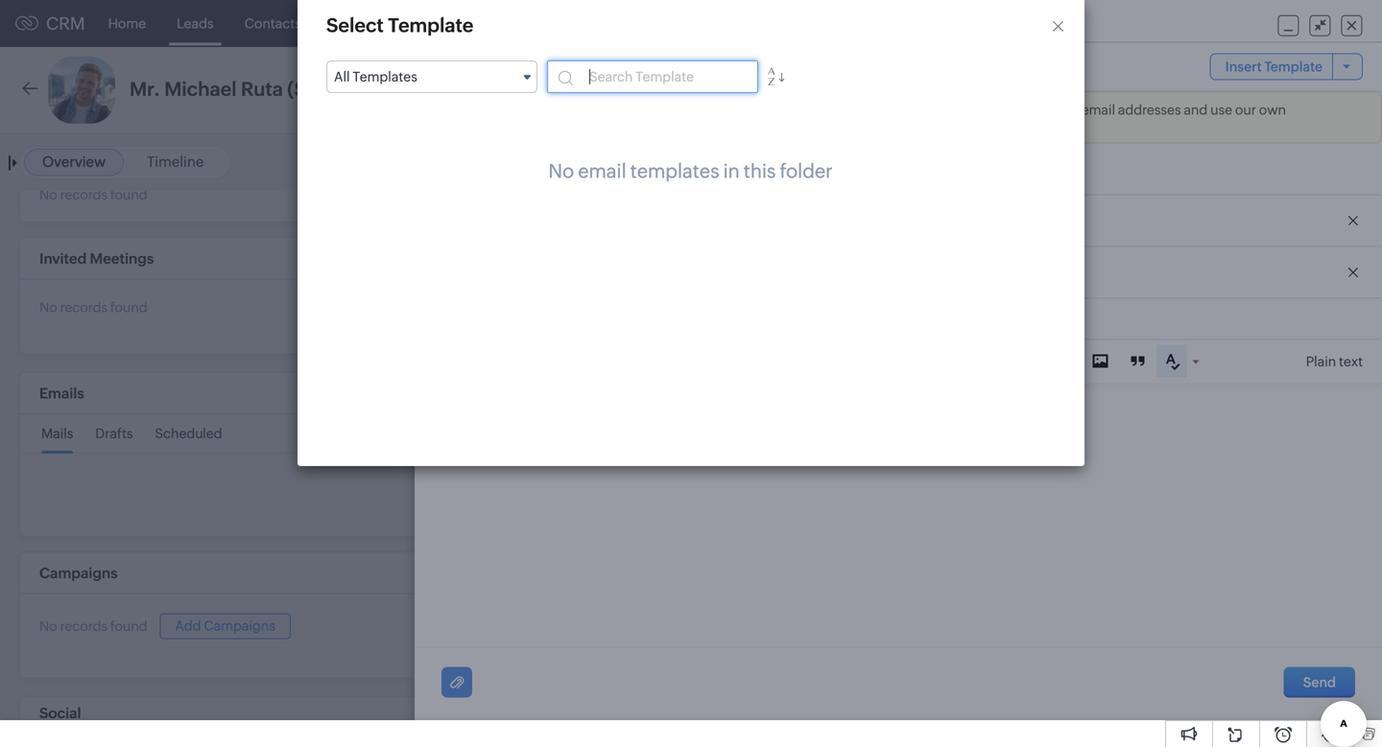 Task type: describe. For each thing, give the bounding box(es) containing it.
to improve email deliverability, zoho crm will avoid sending emails from public email addresses and use our own authenticated domain.
[[430, 102, 1286, 133]]

template for insert template
[[1265, 59, 1323, 74]]

send for send
[[1303, 675, 1336, 691]]

sending
[[911, 102, 962, 117]]

1 horizontal spatial email
[[661, 102, 695, 117]]

folder
[[780, 161, 833, 183]]

font size image
[[632, 360, 638, 364]]

leads
[[177, 16, 214, 31]]

remove formatting image
[[889, 354, 904, 369]]

0 vertical spatial campaigns
[[39, 565, 118, 582]]

(sample) for mr. michael ruta (sample)
[[599, 160, 655, 175]]

wright
[[491, 83, 537, 99]]

templates
[[353, 69, 417, 84]]

insert template
[[1226, 59, 1323, 74]]

send email button
[[1016, 75, 1125, 106]]

add
[[175, 619, 201, 634]]

underline image
[[498, 356, 507, 367]]

timeline
[[147, 154, 204, 170]]

ruta for mr. michael ruta (sample) - buckley miller & wright
[[241, 78, 283, 100]]

home
[[108, 16, 146, 31]]

-
[[375, 83, 379, 99]]

to
[[589, 102, 604, 117]]

home link
[[93, 0, 161, 47]]

overview link
[[42, 154, 106, 170]]

deliverability,
[[698, 102, 780, 117]]

buckley
[[382, 83, 435, 99]]

template for select template
[[388, 14, 474, 36]]

addresses
[[1118, 102, 1181, 117]]

insert table image
[[978, 355, 990, 368]]

send for send email
[[1035, 83, 1068, 98]]

calendar image
[[1179, 16, 1195, 31]]

templates
[[630, 161, 720, 183]]

own
[[1259, 102, 1286, 117]]

Search Template text field
[[556, 69, 750, 85]]

scheduled
[[155, 426, 222, 442]]

insert template button
[[1210, 53, 1363, 80]]

horizontal line image
[[1013, 361, 1026, 363]]

all
[[334, 69, 350, 84]]

ruta for mr. michael ruta (sample)
[[568, 160, 596, 175]]

our
[[1235, 102, 1257, 117]]

2 horizontal spatial email
[[1082, 102, 1116, 117]]

select
[[326, 14, 384, 36]]

all templates
[[334, 69, 417, 84]]

mr. michael ruta (sample) - buckley miller & wright
[[130, 78, 537, 100]]

public
[[1040, 102, 1079, 117]]

contacts link
[[229, 0, 317, 47]]

miller
[[438, 83, 475, 99]]

crm link
[[15, 14, 85, 33]]

search element
[[1128, 0, 1167, 47]]

Subject text field
[[415, 299, 1382, 339]]

mr. for mr. michael ruta (sample)
[[493, 160, 513, 175]]

michael for mr. michael ruta (sample)
[[516, 160, 565, 175]]

italic image
[[468, 356, 478, 367]]



Task type: locate. For each thing, give the bounding box(es) containing it.
send inside 'button'
[[1303, 675, 1336, 691]]

no
[[549, 161, 574, 183], [39, 187, 57, 203], [39, 300, 57, 316], [637, 478, 655, 493], [39, 619, 57, 634]]

0 horizontal spatial campaigns
[[39, 565, 118, 582]]

0 horizontal spatial (sample)
[[287, 78, 370, 100]]

email inside button
[[1071, 83, 1106, 98]]

add campaigns
[[175, 619, 275, 634]]

template inside button
[[1265, 59, 1323, 74]]

0 vertical spatial crm
[[46, 14, 85, 33]]

timeline link
[[147, 154, 204, 170]]

overview
[[42, 154, 106, 170]]

(sample) down "improve"
[[599, 160, 655, 175]]

insert
[[1226, 59, 1262, 74]]

1 vertical spatial (sample)
[[599, 160, 655, 175]]

1 horizontal spatial campaigns
[[204, 619, 275, 634]]

message
[[460, 14, 516, 29]]

1 vertical spatial email
[[1294, 387, 1328, 402]]

zoho
[[782, 102, 815, 117]]

spell check image
[[1166, 354, 1180, 371]]

domain.
[[520, 117, 572, 133]]

1 vertical spatial mr.
[[493, 160, 513, 175]]

edit button
[[1232, 75, 1296, 106]]

found
[[110, 187, 148, 203], [110, 300, 148, 316], [708, 478, 745, 493], [110, 619, 148, 634]]

create menu image
[[1093, 12, 1117, 35]]

0 vertical spatial email
[[1071, 83, 1106, 98]]

plain
[[1306, 354, 1337, 369]]

authenticated
[[430, 117, 518, 133]]

0 vertical spatial (sample)
[[287, 78, 370, 100]]

leads link
[[161, 0, 229, 47]]

crm inside to improve email deliverability, zoho crm will avoid sending emails from public email addresses and use our own authenticated domain.
[[817, 102, 848, 117]]

(sample) left -
[[287, 78, 370, 100]]

ruta down domain.
[[568, 160, 596, 175]]

accounts link
[[317, 0, 407, 47]]

in
[[724, 161, 740, 183]]

email down send email
[[1082, 102, 1116, 117]]

this
[[744, 161, 776, 183]]

mr. for mr. michael ruta (sample) - buckley miller & wright
[[130, 78, 160, 100]]

crm
[[46, 14, 85, 33], [817, 102, 848, 117]]

1 vertical spatial crm
[[817, 102, 848, 117]]

0 horizontal spatial send
[[1035, 83, 1068, 98]]

0 vertical spatial mr.
[[130, 78, 160, 100]]

text
[[1339, 354, 1363, 369]]

(sample)
[[287, 78, 370, 100], [599, 160, 655, 175]]

None text field
[[703, 157, 799, 178]]

create menu element
[[1081, 0, 1128, 47]]

1 horizontal spatial michael
[[516, 160, 565, 175]]

contacts
[[244, 16, 301, 31]]

deals
[[423, 16, 457, 31]]

will
[[850, 102, 872, 117]]

0 horizontal spatial email
[[578, 161, 627, 183]]

email down plain
[[1294, 387, 1328, 402]]

1 vertical spatial michael
[[516, 160, 565, 175]]

crm left home
[[46, 14, 85, 33]]

michael
[[164, 78, 237, 100], [516, 160, 565, 175]]

All Templates field
[[326, 60, 538, 93]]

0 vertical spatial template
[[388, 14, 474, 36]]

strike through image
[[527, 355, 541, 368]]

0 vertical spatial ruta
[[241, 78, 283, 100]]

no records found
[[39, 187, 148, 203], [39, 300, 148, 316], [637, 478, 745, 493], [39, 619, 148, 634]]

drafts
[[95, 426, 133, 442]]

search image
[[1140, 15, 1156, 32]]

no email templates in this folder
[[549, 161, 833, 183]]

new message
[[429, 14, 516, 29]]

1 horizontal spatial mr.
[[493, 160, 513, 175]]

&
[[478, 83, 488, 99]]

ruta
[[241, 78, 283, 100], [568, 160, 596, 175]]

1 horizontal spatial crm
[[817, 102, 848, 117]]

invited meetings
[[39, 250, 154, 267]]

mails
[[41, 426, 73, 442]]

deals link
[[407, 0, 472, 47]]

0 horizontal spatial mr.
[[130, 78, 160, 100]]

and
[[1184, 102, 1208, 117]]

email down to
[[578, 161, 627, 183]]

send inside button
[[1035, 83, 1068, 98]]

1 horizontal spatial send
[[1303, 675, 1336, 691]]

email
[[1071, 83, 1106, 98], [1294, 387, 1328, 402]]

1 vertical spatial ruta
[[568, 160, 596, 175]]

michael for mr. michael ruta (sample) - buckley miller & wright
[[164, 78, 237, 100]]

use
[[1211, 102, 1233, 117]]

convert
[[1153, 83, 1204, 98]]

campaigns inside add campaigns link
[[204, 619, 275, 634]]

0 vertical spatial send
[[1035, 83, 1068, 98]]

1 horizontal spatial (sample)
[[599, 160, 655, 175]]

send email
[[1035, 83, 1106, 98]]

edit
[[1252, 83, 1276, 98]]

bold image
[[440, 356, 447, 367]]

profile element
[[1285, 0, 1338, 47]]

michael down domain.
[[516, 160, 565, 175]]

add campaigns link
[[160, 614, 291, 640]]

mr. michael ruta (sample)
[[493, 160, 655, 175]]

select template
[[326, 14, 474, 36]]

0 horizontal spatial ruta
[[241, 78, 283, 100]]

1 vertical spatial send
[[1303, 675, 1336, 691]]

compose email
[[1230, 387, 1328, 402]]

mr. down home
[[130, 78, 160, 100]]

mr. down the authenticated
[[493, 160, 513, 175]]

campaigns
[[39, 565, 118, 582], [204, 619, 275, 634]]

email down search template text box
[[661, 102, 695, 117]]

ruta down contacts link
[[241, 78, 283, 100]]

invited
[[39, 250, 87, 267]]

meetings
[[90, 250, 154, 267]]

new
[[429, 14, 457, 29]]

michael down "leads" link
[[164, 78, 237, 100]]

email up public
[[1071, 83, 1106, 98]]

1 horizontal spatial template
[[1265, 59, 1323, 74]]

0 vertical spatial michael
[[164, 78, 237, 100]]

email for send email
[[1071, 83, 1106, 98]]

send
[[1035, 83, 1068, 98], [1303, 675, 1336, 691]]

mr.
[[130, 78, 160, 100], [493, 160, 513, 175]]

plain text
[[1306, 354, 1363, 369]]

0 horizontal spatial email
[[1071, 83, 1106, 98]]

social
[[39, 706, 81, 722]]

insert html image
[[1049, 356, 1070, 367]]

template
[[388, 14, 474, 36], [1265, 59, 1323, 74]]

email for compose email
[[1294, 387, 1328, 402]]

records
[[60, 187, 108, 203], [60, 300, 108, 316], [658, 478, 705, 493], [60, 619, 108, 634]]

(sample) for mr. michael ruta (sample) - buckley miller & wright
[[287, 78, 370, 100]]

avoid
[[874, 102, 908, 117]]

1 horizontal spatial ruta
[[568, 160, 596, 175]]

0 horizontal spatial template
[[388, 14, 474, 36]]

emails
[[964, 102, 1005, 117]]

accounts
[[332, 16, 392, 31]]

emails
[[39, 385, 84, 402]]

email
[[661, 102, 695, 117], [1082, 102, 1116, 117], [578, 161, 627, 183]]

from
[[1007, 102, 1037, 117]]

compose
[[1230, 387, 1291, 402]]

0 horizontal spatial crm
[[46, 14, 85, 33]]

improve
[[607, 102, 658, 117]]

0 horizontal spatial michael
[[164, 78, 237, 100]]

crm left the will
[[817, 102, 848, 117]]

1 vertical spatial campaigns
[[204, 619, 275, 634]]

send button
[[1284, 668, 1356, 698]]

1 vertical spatial template
[[1265, 59, 1323, 74]]

convert button
[[1132, 75, 1224, 106]]

1 horizontal spatial email
[[1294, 387, 1328, 402]]

profile image
[[1296, 8, 1327, 39]]



Task type: vqa. For each thing, say whether or not it's contained in the screenshot.
logo
no



